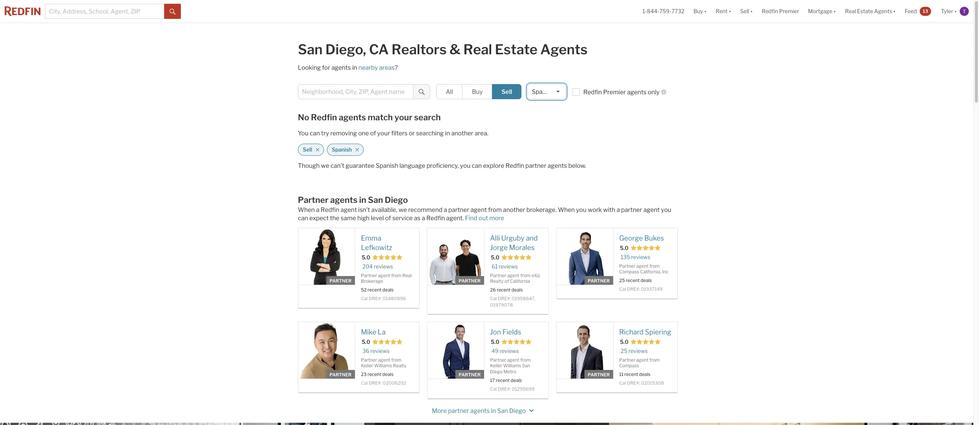 Task type: locate. For each thing, give the bounding box(es) containing it.
another
[[451, 130, 474, 137], [503, 207, 525, 214]]

premier for redfin premier agents only
[[604, 89, 626, 96]]

rating 5 out of 5 element for fields
[[501, 339, 532, 347]]

0 vertical spatial estate
[[858, 8, 874, 14]]

dre#: inside 49 reviews partner agent from keller williams san diego metro 17 recent deals cal dre#: 01295699
[[498, 387, 511, 393]]

1 williams from the left
[[374, 364, 392, 369]]

deals
[[641, 278, 652, 284], [383, 288, 394, 293], [512, 288, 523, 293], [383, 372, 394, 378], [640, 372, 651, 378], [511, 378, 522, 384]]

agents for redfin premier agents only
[[627, 89, 647, 96]]

estate inside real estate agents ▾ link
[[858, 8, 874, 14]]

jon
[[490, 329, 501, 337]]

sell ▾
[[741, 8, 753, 14]]

partner agent from for emma lefkowitz
[[361, 273, 403, 279]]

0 horizontal spatial buy
[[472, 88, 483, 96]]

0 vertical spatial 25
[[620, 278, 625, 284]]

2 vertical spatial diego
[[510, 408, 526, 415]]

dre#: down metro
[[498, 387, 511, 393]]

36 reviews partner agent from keller williams realty 23 recent deals cal dre#: 02006202
[[361, 348, 407, 387]]

reviews
[[631, 254, 651, 261], [374, 263, 393, 270], [499, 263, 518, 270], [371, 348, 390, 355], [500, 348, 519, 355], [629, 348, 648, 355]]

realty up 26
[[490, 279, 504, 284]]

0 horizontal spatial realty
[[393, 364, 407, 369]]

agents for looking for agents in nearby areas ?
[[332, 64, 351, 71]]

keller up 23 on the left bottom of the page
[[361, 364, 373, 369]]

5.0 down 'richard'
[[620, 339, 629, 346]]

sell left remove sell "image"
[[303, 147, 312, 153]]

compass inside 25 reviews partner agent from compass 11 recent deals cal dre#: 02015308
[[620, 364, 639, 369]]

sell right rent ▾
[[741, 8, 750, 14]]

2 vertical spatial real
[[403, 273, 412, 279]]

alli
[[490, 235, 500, 243]]

deals down california,
[[641, 278, 652, 284]]

emma
[[361, 235, 381, 243]]

1-844-759-7732
[[643, 8, 685, 14]]

1 vertical spatial compass
[[620, 364, 639, 369]]

your up filters on the left top of the page
[[395, 113, 413, 122]]

diego
[[385, 195, 408, 205], [490, 369, 503, 375], [510, 408, 526, 415]]

san diego real estate agent jon fields image
[[428, 323, 484, 379]]

1 horizontal spatial submit search image
[[419, 89, 425, 95]]

recent inside 49 reviews partner agent from keller williams san diego metro 17 recent deals cal dre#: 01295699
[[496, 378, 510, 384]]

▾ for rent ▾
[[729, 8, 732, 14]]

rating 5 out of 5 element for spiering
[[631, 339, 661, 347]]

recommend
[[408, 207, 443, 214]]

you left the work
[[576, 207, 587, 214]]

option group containing all
[[436, 84, 522, 99]]

of right one
[[370, 130, 376, 137]]

17
[[490, 378, 495, 384]]

another left area.
[[451, 130, 474, 137]]

deals inside 36 reviews partner agent from keller williams realty 23 recent deals cal dre#: 02006202
[[383, 372, 394, 378]]

1 horizontal spatial real
[[464, 41, 492, 58]]

0 vertical spatial another
[[451, 130, 474, 137]]

when
[[298, 207, 315, 214], [558, 207, 575, 214]]

recent down brokerage
[[368, 288, 382, 293]]

23
[[361, 372, 367, 378]]

another inside 'when a redfin agent isn't available, we recommend a partner agent from another brokerage. when you work with a partner agent you can expect the same high level of service as a redfin agent.'
[[503, 207, 525, 214]]

0 horizontal spatial spanish
[[332, 147, 352, 153]]

exp
[[532, 273, 540, 279]]

rating 5 out of 5 element down mike la link at the left of the page
[[372, 339, 403, 347]]

of up the 26 recent deals
[[505, 279, 509, 284]]

submit search image
[[170, 9, 176, 15], [419, 89, 425, 95]]

5.0 inside emma lefkowitz 5.0
[[362, 254, 370, 261]]

real up 01480896
[[403, 273, 412, 279]]

richard
[[620, 329, 644, 337]]

0 vertical spatial spanish
[[532, 88, 554, 96]]

0 vertical spatial buy
[[694, 8, 703, 14]]

redfin inside redfin premier button
[[762, 8, 778, 14]]

san inside 49 reviews partner agent from keller williams san diego metro 17 recent deals cal dre#: 01295699
[[522, 364, 530, 369]]

5.0 up 135
[[620, 245, 629, 251]]

can left explore
[[472, 162, 482, 170]]

spanish left language
[[376, 162, 398, 170]]

more
[[432, 408, 447, 415]]

2 partner agent from from the left
[[490, 273, 532, 279]]

from inside 49 reviews partner agent from keller williams san diego metro 17 recent deals cal dre#: 01295699
[[521, 358, 531, 363]]

or
[[409, 130, 415, 137]]

brokerage.
[[527, 207, 557, 214]]

agent down 25 reviews link
[[637, 358, 649, 363]]

san diego real estate agent emma lefkowitz image
[[298, 229, 355, 285]]

cal down 17
[[490, 387, 497, 393]]

from inside 25 reviews partner agent from compass 11 recent deals cal dre#: 02015308
[[650, 358, 660, 363]]

premier for redfin premier
[[780, 8, 799, 14]]

2 vertical spatial spanish
[[376, 162, 398, 170]]

partner agent from down 61 reviews link
[[490, 273, 532, 279]]

2 horizontal spatial of
[[505, 279, 509, 284]]

0 vertical spatial agents
[[875, 8, 893, 14]]

5.0 for george bukes
[[620, 245, 629, 251]]

option group
[[436, 84, 522, 99]]

1 partner agent from from the left
[[361, 273, 403, 279]]

another up more
[[503, 207, 525, 214]]

1 horizontal spatial diego
[[490, 369, 503, 375]]

compass for george bukes
[[620, 269, 639, 275]]

recent inside 135 reviews partner agent from compass california, inc 25 recent deals cal dre#: 01937149
[[626, 278, 640, 284]]

from up more
[[488, 207, 502, 214]]

13
[[923, 8, 929, 14]]

a
[[316, 207, 320, 214], [444, 207, 447, 214], [617, 207, 620, 214], [422, 215, 425, 222]]

rating 5 out of 5 element up 204 reviews
[[372, 255, 403, 262]]

5.0 inside george bukes 5.0
[[620, 245, 629, 251]]

rating 5 out of 5 element for la
[[372, 339, 403, 347]]

1 horizontal spatial agents
[[875, 8, 893, 14]]

we left the can't
[[321, 162, 329, 170]]

5.0 up 36
[[362, 339, 370, 346]]

1 horizontal spatial can
[[310, 130, 320, 137]]

dre#: left 02015308
[[627, 381, 640, 387]]

1 horizontal spatial estate
[[858, 8, 874, 14]]

recent right 23 on the left bottom of the page
[[368, 372, 382, 378]]

cal inside 36 reviews partner agent from keller williams realty 23 recent deals cal dre#: 02006202
[[361, 381, 368, 387]]

diego down 01295699 at the right of page
[[510, 408, 526, 415]]

spanish
[[532, 88, 554, 96], [332, 147, 352, 153], [376, 162, 398, 170]]

5.0 inside mike la 5.0
[[362, 339, 370, 346]]

realty up "02006202"
[[393, 364, 407, 369]]

▾ for tyler ▾
[[955, 8, 957, 14]]

buy ▾
[[694, 8, 707, 14]]

1 horizontal spatial spanish
[[376, 162, 398, 170]]

sell right buy option
[[502, 88, 512, 96]]

25 down 'richard'
[[621, 348, 628, 355]]

cal down the 11
[[620, 381, 626, 387]]

from up 02015308
[[650, 358, 660, 363]]

▾ left rent on the top right of the page
[[705, 8, 707, 14]]

1 horizontal spatial we
[[399, 207, 407, 214]]

same
[[341, 215, 356, 222]]

2 horizontal spatial real
[[846, 8, 856, 14]]

rating 5 out of 5 element down george bukes link
[[631, 245, 661, 253]]

recent inside 25 reviews partner agent from compass 11 recent deals cal dre#: 02015308
[[625, 372, 639, 378]]

we up service
[[399, 207, 407, 214]]

agents for more partner agents in san diego
[[471, 408, 490, 415]]

1 horizontal spatial of
[[385, 215, 391, 222]]

williams inside 36 reviews partner agent from keller williams realty 23 recent deals cal dre#: 02006202
[[374, 364, 392, 369]]

from
[[488, 207, 502, 214], [650, 264, 660, 269], [391, 273, 402, 279], [521, 273, 531, 279], [391, 358, 402, 363], [521, 358, 531, 363], [650, 358, 660, 363]]

keller for mike
[[361, 364, 373, 369]]

your left filters on the left top of the page
[[378, 130, 390, 137]]

though we can't guarantee spanish language proficiency, you can explore redfin partner agents below.
[[298, 162, 586, 170]]

reviews right "49"
[[500, 348, 519, 355]]

san diego, ca realtors & real estate agents
[[298, 41, 588, 58]]

1 vertical spatial of
[[385, 215, 391, 222]]

0 horizontal spatial can
[[298, 215, 308, 222]]

buy right "7732"
[[694, 8, 703, 14]]

agent down '36 reviews' link
[[378, 358, 390, 363]]

1 horizontal spatial keller
[[490, 364, 502, 369]]

from down the jon fields link
[[521, 358, 531, 363]]

dre#: inside 36 reviews partner agent from keller williams realty 23 recent deals cal dre#: 02006202
[[369, 381, 382, 387]]

3 ▾ from the left
[[751, 8, 753, 14]]

0 horizontal spatial another
[[451, 130, 474, 137]]

2 williams from the left
[[503, 364, 521, 369]]

buy right all option in the left of the page
[[472, 88, 483, 96]]

keller inside 36 reviews partner agent from keller williams realty 23 recent deals cal dre#: 02006202
[[361, 364, 373, 369]]

2 horizontal spatial sell
[[741, 8, 750, 14]]

williams
[[374, 364, 392, 369], [503, 364, 521, 369]]

a right as
[[422, 215, 425, 222]]

partner agent from down '204 reviews' link
[[361, 273, 403, 279]]

recent right 17
[[496, 378, 510, 384]]

agent up california,
[[637, 264, 649, 269]]

0 horizontal spatial premier
[[604, 89, 626, 96]]

0 horizontal spatial agents
[[541, 41, 588, 58]]

0 horizontal spatial submit search image
[[170, 9, 176, 15]]

reviews down george bukes 5.0
[[631, 254, 651, 261]]

0 vertical spatial we
[[321, 162, 329, 170]]

0 horizontal spatial diego
[[385, 195, 408, 205]]

1 horizontal spatial partner agent from
[[490, 273, 532, 279]]

deals down metro
[[511, 378, 522, 384]]

partner
[[526, 162, 547, 170], [449, 207, 470, 214], [622, 207, 642, 214], [448, 408, 469, 415]]

5.0 up 61
[[491, 254, 500, 261]]

1 vertical spatial premier
[[604, 89, 626, 96]]

williams inside 49 reviews partner agent from keller williams san diego metro 17 recent deals cal dre#: 01295699
[[503, 364, 521, 369]]

01937149
[[641, 287, 663, 293]]

1 vertical spatial submit search image
[[419, 89, 425, 95]]

deals up "02006202"
[[383, 372, 394, 378]]

deals inside 49 reviews partner agent from keller williams san diego metro 17 recent deals cal dre#: 01295699
[[511, 378, 522, 384]]

2 vertical spatial can
[[298, 215, 308, 222]]

guarantee
[[346, 162, 375, 170]]

buy
[[694, 8, 703, 14], [472, 88, 483, 96]]

high
[[358, 215, 370, 222]]

0 vertical spatial real
[[846, 8, 856, 14]]

▾
[[705, 8, 707, 14], [729, 8, 732, 14], [751, 8, 753, 14], [834, 8, 836, 14], [894, 8, 896, 14], [955, 8, 957, 14]]

with
[[603, 207, 616, 214]]

mike la link
[[361, 328, 414, 338]]

keller for jon
[[490, 364, 502, 369]]

1 horizontal spatial sell
[[502, 88, 512, 96]]

5.0 up 204
[[362, 254, 370, 261]]

sell for 'sell' radio
[[502, 88, 512, 96]]

real
[[846, 8, 856, 14], [464, 41, 492, 58], [403, 273, 412, 279]]

2 compass from the top
[[620, 364, 639, 369]]

0 horizontal spatial partner agent from
[[361, 273, 403, 279]]

2 keller from the left
[[490, 364, 502, 369]]

1 vertical spatial we
[[399, 207, 407, 214]]

exp realty of california
[[490, 273, 540, 284]]

brokerage
[[361, 279, 383, 284]]

1 vertical spatial sell
[[502, 88, 512, 96]]

sell ▾ button
[[741, 0, 753, 23]]

partner inside 135 reviews partner agent from compass california, inc 25 recent deals cal dre#: 01937149
[[620, 264, 636, 269]]

expect
[[309, 215, 329, 222]]

realty
[[490, 279, 504, 284], [393, 364, 407, 369]]

reviews inside 36 reviews partner agent from keller williams realty 23 recent deals cal dre#: 02006202
[[371, 348, 390, 355]]

when right brokerage.
[[558, 207, 575, 214]]

reviews down richard spiering 5.0
[[629, 348, 648, 355]]

1 compass from the top
[[620, 269, 639, 275]]

cal down 23 on the left bottom of the page
[[361, 381, 368, 387]]

61 reviews
[[492, 263, 518, 270]]

0 vertical spatial sell
[[741, 8, 750, 14]]

compass down 135
[[620, 269, 639, 275]]

reviews inside 49 reviews partner agent from keller williams san diego metro 17 recent deals cal dre#: 01295699
[[500, 348, 519, 355]]

1 vertical spatial your
[[378, 130, 390, 137]]

feed
[[905, 8, 917, 14]]

Neighborhood, City, ZIP, Agent name search field
[[298, 84, 414, 99]]

5.0
[[620, 245, 629, 251], [362, 254, 370, 261], [491, 254, 500, 261], [362, 339, 370, 346], [491, 339, 500, 346], [620, 339, 629, 346]]

out
[[479, 215, 488, 222]]

redfin
[[762, 8, 778, 14], [584, 89, 602, 96], [311, 113, 337, 122], [506, 162, 524, 170], [321, 207, 339, 214], [427, 215, 445, 222]]

realty inside the exp realty of california
[[490, 279, 504, 284]]

inc
[[662, 269, 669, 275]]

01958647, 01979078
[[490, 296, 536, 308]]

1 horizontal spatial realty
[[490, 279, 504, 284]]

1-844-759-7732 link
[[643, 8, 685, 14]]

rating 5 out of 5 element down morales
[[501, 255, 532, 262]]

deals inside 25 reviews partner agent from compass 11 recent deals cal dre#: 02015308
[[640, 372, 651, 378]]

1 vertical spatial realty
[[393, 364, 407, 369]]

remove spanish image
[[355, 148, 360, 152]]

rating 5 out of 5 element for lefkowitz
[[372, 255, 403, 262]]

▾ right tyler
[[955, 8, 957, 14]]

4 ▾ from the left
[[834, 8, 836, 14]]

real right mortgage ▾
[[846, 8, 856, 14]]

▾ right mortgage
[[834, 8, 836, 14]]

1 horizontal spatial when
[[558, 207, 575, 214]]

rating 5 out of 5 element
[[631, 245, 661, 253], [372, 255, 403, 262], [501, 255, 532, 262], [372, 339, 403, 347], [501, 339, 532, 347], [631, 339, 661, 347]]

real inside real brokerage
[[403, 273, 412, 279]]

buy inside buy option
[[472, 88, 483, 96]]

compass up the 11
[[620, 364, 639, 369]]

agent down 49 reviews link
[[507, 358, 520, 363]]

0 vertical spatial submit search image
[[170, 9, 176, 15]]

0 vertical spatial realty
[[490, 279, 504, 284]]

759-
[[660, 8, 672, 14]]

cal inside 135 reviews partner agent from compass california, inc 25 recent deals cal dre#: 01937149
[[620, 287, 626, 293]]

reviews right 36
[[371, 348, 390, 355]]

0 horizontal spatial of
[[370, 130, 376, 137]]

agent up the same
[[341, 207, 357, 214]]

rating 5 out of 5 element for bukes
[[631, 245, 661, 253]]

1 horizontal spatial williams
[[503, 364, 521, 369]]

2 ▾ from the left
[[729, 8, 732, 14]]

1 vertical spatial diego
[[490, 369, 503, 375]]

26
[[490, 288, 496, 293]]

0 vertical spatial compass
[[620, 269, 639, 275]]

deals inside 135 reviews partner agent from compass california, inc 25 recent deals cal dre#: 01937149
[[641, 278, 652, 284]]

from down '204 reviews' link
[[391, 273, 402, 279]]

you
[[460, 162, 471, 170], [576, 207, 587, 214], [661, 207, 672, 214]]

san diego real estate agent richard spiering image
[[557, 323, 613, 379]]

1 horizontal spatial your
[[395, 113, 413, 122]]

diego up the available, on the left of the page
[[385, 195, 408, 205]]

25 inside 135 reviews partner agent from compass california, inc 25 recent deals cal dre#: 01937149
[[620, 278, 625, 284]]

real for real estate agents ▾
[[846, 8, 856, 14]]

premier
[[780, 8, 799, 14], [604, 89, 626, 96]]

can left expect
[[298, 215, 308, 222]]

rating 5 out of 5 element for urguby
[[501, 255, 532, 262]]

1 ▾ from the left
[[705, 8, 707, 14]]

from inside 135 reviews partner agent from compass california, inc 25 recent deals cal dre#: 01937149
[[650, 264, 660, 269]]

in
[[352, 64, 357, 71], [445, 130, 450, 137], [359, 195, 366, 205], [491, 408, 496, 415]]

1 vertical spatial estate
[[495, 41, 538, 58]]

1 vertical spatial another
[[503, 207, 525, 214]]

recent
[[626, 278, 640, 284], [368, 288, 382, 293], [497, 288, 511, 293], [368, 372, 382, 378], [625, 372, 639, 378], [496, 378, 510, 384]]

1 horizontal spatial buy
[[694, 8, 703, 14]]

0 horizontal spatial estate
[[495, 41, 538, 58]]

▾ for mortgage ▾
[[834, 8, 836, 14]]

1 vertical spatial can
[[472, 162, 482, 170]]

cal down 26
[[490, 296, 497, 302]]

0 horizontal spatial keller
[[361, 364, 373, 369]]

from up "02006202"
[[391, 358, 402, 363]]

dre#:
[[627, 287, 640, 293], [369, 296, 382, 302], [498, 296, 511, 302], [369, 381, 382, 387], [627, 381, 640, 387], [498, 387, 511, 393]]

1 keller from the left
[[361, 364, 373, 369]]

sell inside radio
[[502, 88, 512, 96]]

keller inside 49 reviews partner agent from keller williams san diego metro 17 recent deals cal dre#: 01295699
[[490, 364, 502, 369]]

52
[[361, 288, 367, 293]]

1 vertical spatial buy
[[472, 88, 483, 96]]

emma lefkowitz 5.0
[[361, 235, 392, 261]]

metro
[[504, 369, 517, 375]]

looking
[[298, 64, 321, 71]]

we
[[321, 162, 329, 170], [399, 207, 407, 214]]

2 vertical spatial sell
[[303, 147, 312, 153]]

a right "with"
[[617, 207, 620, 214]]

dre#: left 01937149
[[627, 287, 640, 293]]

1 vertical spatial 25
[[621, 348, 628, 355]]

1 horizontal spatial premier
[[780, 8, 799, 14]]

spanish right 'sell' radio
[[532, 88, 554, 96]]

premier inside button
[[780, 8, 799, 14]]

compass inside 135 reviews partner agent from compass california, inc 25 recent deals cal dre#: 01937149
[[620, 269, 639, 275]]

san
[[298, 41, 323, 58], [368, 195, 383, 205], [522, 364, 530, 369], [498, 408, 508, 415]]

of down the available, on the left of the page
[[385, 215, 391, 222]]

though
[[298, 162, 320, 170]]

george bukes link
[[620, 234, 672, 244]]

0 horizontal spatial real
[[403, 273, 412, 279]]

0 horizontal spatial williams
[[374, 364, 392, 369]]

richard spiering link
[[620, 328, 672, 338]]

recent down 135 reviews "link"
[[626, 278, 640, 284]]

reviews inside 135 reviews partner agent from compass california, inc 25 recent deals cal dre#: 01937149
[[631, 254, 651, 261]]

real inside real estate agents ▾ link
[[846, 8, 856, 14]]

5.0 inside alli urguby and jorge morales 5.0
[[491, 254, 500, 261]]

▾ right rent on the top right of the page
[[729, 8, 732, 14]]

1 vertical spatial spanish
[[332, 147, 352, 153]]

you right proficiency,
[[460, 162, 471, 170]]

5 ▾ from the left
[[894, 8, 896, 14]]

cal left 01937149
[[620, 287, 626, 293]]

reviews inside 25 reviews partner agent from compass 11 recent deals cal dre#: 02015308
[[629, 348, 648, 355]]

when up expect
[[298, 207, 315, 214]]

5.0 for mike la
[[362, 339, 370, 346]]

rent ▾ button
[[716, 0, 732, 23]]

partner agent from for alli urguby and jorge morales
[[490, 273, 532, 279]]

buy inside buy ▾ dropdown button
[[694, 8, 703, 14]]

dre#: left "02006202"
[[369, 381, 382, 387]]

0 horizontal spatial when
[[298, 207, 315, 214]]

2 vertical spatial of
[[505, 279, 509, 284]]

6 ▾ from the left
[[955, 8, 957, 14]]

spanish left remove spanish icon
[[332, 147, 352, 153]]

remove sell image
[[315, 148, 320, 152]]

areas
[[379, 64, 395, 71]]

rating 5 out of 5 element down richard spiering link
[[631, 339, 661, 347]]

california
[[510, 279, 530, 284]]

1 horizontal spatial another
[[503, 207, 525, 214]]

explore
[[483, 162, 505, 170]]

real estate agents ▾
[[846, 8, 896, 14]]

2 horizontal spatial can
[[472, 162, 482, 170]]

agents inside real estate agents ▾ link
[[875, 8, 893, 14]]

5.0 inside jon fields 5.0
[[491, 339, 500, 346]]

5.0 inside richard spiering 5.0
[[620, 339, 629, 346]]

agents
[[332, 64, 351, 71], [627, 89, 647, 96], [339, 113, 366, 122], [548, 162, 567, 170], [330, 195, 358, 205], [471, 408, 490, 415]]

area.
[[475, 130, 489, 137]]

williams up metro
[[503, 364, 521, 369]]

real right &
[[464, 41, 492, 58]]

deals up 02015308
[[640, 372, 651, 378]]

sell inside dropdown button
[[741, 8, 750, 14]]

san diego real estate agent mike la image
[[298, 323, 355, 379]]

0 vertical spatial premier
[[780, 8, 799, 14]]

agents
[[875, 8, 893, 14], [541, 41, 588, 58]]

rating 5 out of 5 element down the jon fields link
[[501, 339, 532, 347]]

from up california,
[[650, 264, 660, 269]]

1 vertical spatial agents
[[541, 41, 588, 58]]

cal dre#: 01480896
[[361, 296, 406, 302]]



Task type: vqa. For each thing, say whether or not it's contained in the screenshot.
experience
no



Task type: describe. For each thing, give the bounding box(es) containing it.
reviews for jon
[[500, 348, 519, 355]]

alli urguby and jorge morales 5.0
[[490, 235, 538, 261]]

looking for agents in nearby areas ?
[[298, 64, 398, 71]]

california,
[[640, 269, 661, 275]]

0 horizontal spatial you
[[460, 162, 471, 170]]

bukes
[[645, 235, 664, 243]]

sell for sell ▾
[[741, 8, 750, 14]]

in left nearby
[[352, 64, 357, 71]]

0 vertical spatial diego
[[385, 195, 408, 205]]

01295699
[[512, 387, 535, 393]]

reviews for george
[[631, 254, 651, 261]]

reviews right 61
[[499, 263, 518, 270]]

find out more
[[465, 215, 504, 222]]

spiering
[[645, 329, 672, 337]]

you can try removing one of your filters or searching in another area.
[[298, 130, 489, 137]]

from inside 'when a redfin agent isn't available, we recommend a partner agent from another brokerage. when you work with a partner agent you can expect the same high level of service as a redfin agent.'
[[488, 207, 502, 214]]

jorge
[[490, 244, 508, 252]]

02015308
[[641, 381, 664, 387]]

5.0 for richard spiering
[[620, 339, 629, 346]]

cal inside 25 reviews partner agent from compass 11 recent deals cal dre#: 02015308
[[620, 381, 626, 387]]

filters
[[391, 130, 408, 137]]

partner inside 25 reviews partner agent from compass 11 recent deals cal dre#: 02015308
[[620, 358, 636, 363]]

Sell radio
[[492, 84, 522, 99]]

All radio
[[436, 84, 463, 99]]

real estate agents ▾ button
[[841, 0, 901, 23]]

0 horizontal spatial we
[[321, 162, 329, 170]]

agent.
[[446, 215, 464, 222]]

reviews for mike
[[371, 348, 390, 355]]

nearby areas link
[[359, 64, 395, 71]]

ca
[[369, 41, 389, 58]]

agent inside 135 reviews partner agent from compass california, inc 25 recent deals cal dre#: 01937149
[[637, 264, 649, 269]]

844-
[[647, 8, 660, 14]]

below.
[[569, 162, 586, 170]]

City, Address, School, Agent, ZIP search field
[[45, 4, 164, 19]]

0 horizontal spatial your
[[378, 130, 390, 137]]

find
[[465, 215, 478, 222]]

agent inside 25 reviews partner agent from compass 11 recent deals cal dre#: 02015308
[[637, 358, 649, 363]]

in right searching on the top
[[445, 130, 450, 137]]

dre#: up '01979078'
[[498, 296, 511, 302]]

2 horizontal spatial spanish
[[532, 88, 554, 96]]

work
[[588, 207, 602, 214]]

49 reviews link
[[492, 348, 519, 355]]

cal inside 49 reviews partner agent from keller williams san diego metro 17 recent deals cal dre#: 01295699
[[490, 387, 497, 393]]

language
[[400, 162, 426, 170]]

reviews for richard
[[629, 348, 648, 355]]

recent inside 36 reviews partner agent from keller williams realty 23 recent deals cal dre#: 02006202
[[368, 372, 382, 378]]

01958647,
[[512, 296, 536, 302]]

la
[[378, 329, 386, 337]]

george bukes 5.0
[[620, 235, 664, 251]]

agent down '204 reviews' link
[[378, 273, 390, 279]]

cal dre#:
[[490, 296, 512, 302]]

204 reviews link
[[363, 263, 393, 270]]

204 reviews
[[363, 263, 393, 270]]

Buy radio
[[463, 84, 493, 99]]

tyler
[[942, 8, 954, 14]]

dre#: inside 25 reviews partner agent from compass 11 recent deals cal dre#: 02015308
[[627, 381, 640, 387]]

agents for no redfin agents match your search
[[339, 113, 366, 122]]

rent ▾
[[716, 8, 732, 14]]

in down 17
[[491, 408, 496, 415]]

▾ inside dropdown button
[[894, 8, 896, 14]]

buy for buy ▾
[[694, 8, 703, 14]]

01480896
[[383, 296, 406, 302]]

alli urguby and jorge morales link
[[490, 234, 543, 253]]

no
[[298, 113, 309, 122]]

more
[[490, 215, 504, 222]]

the
[[330, 215, 340, 222]]

36 reviews link
[[363, 348, 390, 355]]

diego,
[[326, 41, 366, 58]]

for
[[322, 64, 330, 71]]

one
[[358, 130, 369, 137]]

dre#: down '52 recent deals'
[[369, 296, 382, 302]]

0 horizontal spatial sell
[[303, 147, 312, 153]]

reviews up real brokerage at the bottom left
[[374, 263, 393, 270]]

1 when from the left
[[298, 207, 315, 214]]

1 horizontal spatial you
[[576, 207, 587, 214]]

morales
[[509, 244, 535, 252]]

searching
[[416, 130, 444, 137]]

from inside 36 reviews partner agent from keller williams realty 23 recent deals cal dre#: 02006202
[[391, 358, 402, 363]]

1 vertical spatial real
[[464, 41, 492, 58]]

richard spiering 5.0
[[620, 329, 672, 346]]

williams for la
[[374, 364, 392, 369]]

cal down 52
[[361, 296, 368, 302]]

sell ▾ button
[[736, 0, 758, 23]]

compass for richard spiering
[[620, 364, 639, 369]]

agent up the california on the bottom of page
[[507, 273, 520, 279]]

a up expect
[[316, 207, 320, 214]]

7732
[[672, 8, 685, 14]]

deals up cal dre#: 01480896
[[383, 288, 394, 293]]

san diego real estate agent george bukes image
[[557, 229, 613, 285]]

52 recent deals
[[361, 288, 394, 293]]

redfin premier
[[762, 8, 799, 14]]

jon fields link
[[490, 328, 543, 338]]

5.0 for emma lefkowitz
[[362, 254, 370, 261]]

from up the california on the bottom of page
[[521, 273, 531, 279]]

all
[[446, 88, 453, 96]]

a up agent.
[[444, 207, 447, 214]]

deals down the california on the bottom of page
[[512, 288, 523, 293]]

2 when from the left
[[558, 207, 575, 214]]

of inside 'when a redfin agent isn't available, we recommend a partner agent from another brokerage. when you work with a partner agent you can expect the same high level of service as a redfin agent.'
[[385, 215, 391, 222]]

removing
[[330, 130, 357, 137]]

partner agents in san diego
[[298, 195, 408, 205]]

agent up out
[[471, 207, 487, 214]]

5.0 for jon fields
[[491, 339, 500, 346]]

real estate agents ▾ link
[[846, 0, 896, 23]]

partner inside 49 reviews partner agent from keller williams san diego metro 17 recent deals cal dre#: 01295699
[[490, 358, 506, 363]]

of inside the exp realty of california
[[505, 279, 509, 284]]

buy ▾ button
[[689, 0, 712, 23]]

2 horizontal spatial you
[[661, 207, 672, 214]]

61 reviews link
[[492, 263, 518, 270]]

can inside 'when a redfin agent isn't available, we recommend a partner agent from another brokerage. when you work with a partner agent you can expect the same high level of service as a redfin agent.'
[[298, 215, 308, 222]]

user photo image
[[960, 7, 969, 16]]

buy ▾ button
[[694, 0, 707, 23]]

135 reviews link
[[621, 254, 651, 261]]

25 reviews link
[[621, 348, 648, 355]]

san diego real estate agent alli urguby and jorge morales image
[[428, 229, 484, 285]]

1-
[[643, 8, 647, 14]]

?
[[395, 64, 398, 71]]

49
[[492, 348, 499, 355]]

▾ for buy ▾
[[705, 8, 707, 14]]

agent inside 36 reviews partner agent from keller williams realty 23 recent deals cal dre#: 02006202
[[378, 358, 390, 363]]

▾ for sell ▾
[[751, 8, 753, 14]]

01979078
[[490, 302, 513, 308]]

you
[[298, 130, 309, 137]]

nearby
[[359, 64, 378, 71]]

agent inside 49 reviews partner agent from keller williams san diego metro 17 recent deals cal dre#: 01295699
[[507, 358, 520, 363]]

&
[[450, 41, 461, 58]]

williams for fields
[[503, 364, 521, 369]]

find out more link
[[465, 215, 504, 222]]

real for real brokerage
[[403, 273, 412, 279]]

we inside 'when a redfin agent isn't available, we recommend a partner agent from another brokerage. when you work with a partner agent you can expect the same high level of service as a redfin agent.'
[[399, 207, 407, 214]]

in up isn't
[[359, 195, 366, 205]]

mortgage ▾ button
[[809, 0, 836, 23]]

dre#: inside 135 reviews partner agent from compass california, inc 25 recent deals cal dre#: 01937149
[[627, 287, 640, 293]]

recent up cal dre#:
[[497, 288, 511, 293]]

0 vertical spatial of
[[370, 130, 376, 137]]

0 vertical spatial your
[[395, 113, 413, 122]]

11
[[620, 372, 624, 378]]

agent up bukes
[[644, 207, 660, 214]]

realtors
[[392, 41, 447, 58]]

redfin premier button
[[758, 0, 804, 23]]

61
[[492, 263, 498, 270]]

service
[[392, 215, 413, 222]]

proficiency,
[[427, 162, 459, 170]]

diego inside 49 reviews partner agent from keller williams san diego metro 17 recent deals cal dre#: 01295699
[[490, 369, 503, 375]]

match
[[368, 113, 393, 122]]

buy for buy
[[472, 88, 483, 96]]

rent
[[716, 8, 728, 14]]

realty inside 36 reviews partner agent from keller williams realty 23 recent deals cal dre#: 02006202
[[393, 364, 407, 369]]

0 vertical spatial can
[[310, 130, 320, 137]]

when a redfin agent isn't available, we recommend a partner agent from another brokerage. when you work with a partner agent you can expect the same high level of service as a redfin agent.
[[298, 207, 672, 222]]

partner inside 36 reviews partner agent from keller williams realty 23 recent deals cal dre#: 02006202
[[361, 358, 377, 363]]

2 horizontal spatial diego
[[510, 408, 526, 415]]

25 inside 25 reviews partner agent from compass 11 recent deals cal dre#: 02015308
[[621, 348, 628, 355]]

rent ▾ button
[[712, 0, 736, 23]]

mortgage ▾
[[809, 8, 836, 14]]

and
[[526, 235, 538, 243]]

level
[[371, 215, 384, 222]]



